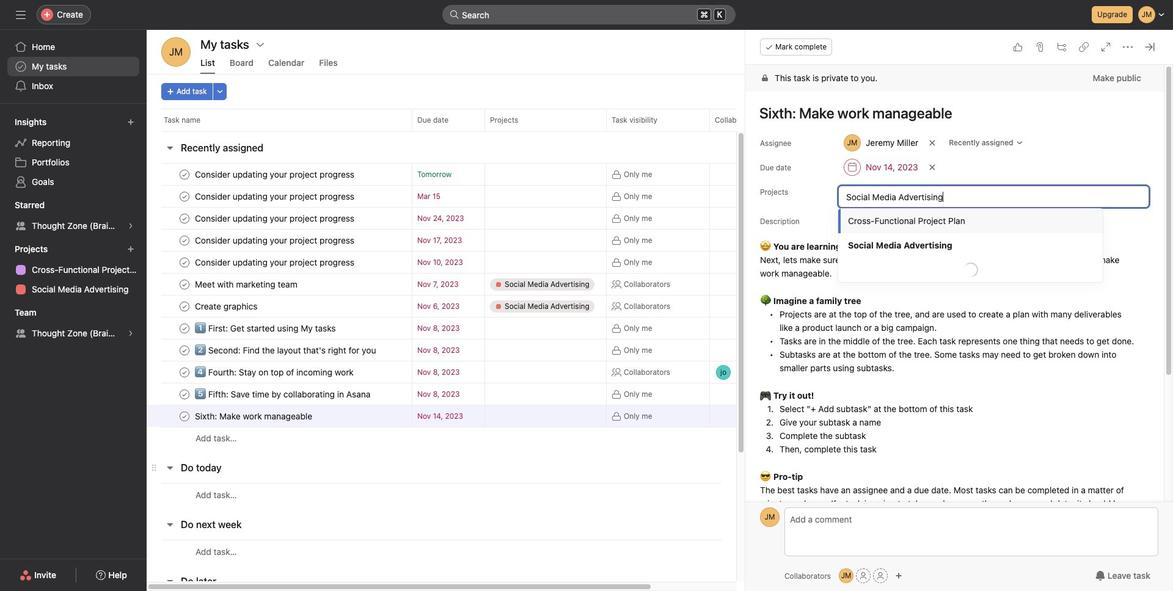 Task type: describe. For each thing, give the bounding box(es) containing it.
1 mark complete checkbox from the top
[[177, 167, 192, 182]]

Search tasks, projects, and more text field
[[443, 5, 736, 24]]

linked projects for consider updating your project progress cell for fourth consider updating your project progress cell from the top
[[485, 229, 607, 252]]

new insights image
[[127, 119, 135, 126]]

4️⃣ fourth: stay on top of incoming work cell
[[147, 361, 412, 384]]

more section actions image
[[242, 577, 252, 587]]

open user profile image
[[761, 508, 780, 528]]

mark complete checkbox for 1️⃣ first: get started using my tasks cell
[[177, 321, 192, 336]]

2 mark complete checkbox from the top
[[177, 189, 192, 204]]

2 collapse task list for this group image from the top
[[165, 577, 175, 587]]

mark complete checkbox for 4️⃣ fourth: stay on top of incoming work cell
[[177, 365, 192, 380]]

Task Name text field
[[752, 99, 1150, 127]]

task name text field for mark complete checkbox inside the 4️⃣ fourth: stay on top of incoming work cell
[[193, 367, 358, 379]]

3 consider updating your project progress cell from the top
[[147, 207, 412, 230]]

1 horizontal spatial add or remove collaborators image
[[896, 573, 903, 580]]

mark complete image for 4th mark complete option from the bottom
[[177, 211, 192, 226]]

remove assignee image
[[930, 139, 937, 147]]

Add task to a project... text field
[[839, 186, 1150, 208]]

projects element
[[0, 238, 147, 302]]

mark complete image for second mark complete option from the bottom of the header recently assigned tree grid
[[177, 255, 192, 270]]

linked projects for sixth: make work manageable cell
[[485, 405, 607, 428]]

task name text field for mark complete option within '2️⃣ second: find the layout that's right for you' cell
[[193, 345, 380, 357]]

linked projects for 2️⃣ second: find the layout that's right for you cell
[[485, 339, 607, 362]]

1️⃣ first: get started using my tasks cell
[[147, 317, 412, 340]]

mark complete image for mark complete checkbox inside the meet with marketing team cell
[[177, 277, 192, 292]]

mark complete image for mark complete checkbox within the sixth: make work manageable cell
[[177, 409, 192, 424]]

mark complete image for mark complete option within '2️⃣ second: find the layout that's right for you' cell
[[177, 343, 192, 358]]

sixth: make work manageable dialog
[[746, 30, 1174, 592]]

1 collapse task list for this group image from the top
[[165, 463, 175, 473]]

linked projects for consider updating your project progress cell for 2nd consider updating your project progress cell
[[485, 185, 607, 208]]

task name text field for fourth mark complete option
[[193, 234, 358, 247]]

mark complete image for mark complete checkbox inside the 1️⃣ first: get started using my tasks cell
[[177, 321, 192, 336]]

global element
[[0, 30, 147, 103]]

linked projects for consider updating your project progress cell for fifth consider updating your project progress cell from the top of the header recently assigned tree grid
[[485, 251, 607, 274]]

description document
[[747, 239, 1150, 525]]

1 collapse task list for this group image from the top
[[165, 143, 175, 153]]

see details, thought zone (brainstorm space) image
[[127, 223, 135, 230]]

add a task to this group image
[[223, 577, 232, 587]]

prominent image
[[450, 10, 460, 20]]

more actions image
[[216, 88, 224, 95]]

header recently assigned tree grid
[[147, 163, 834, 450]]

hide sidebar image
[[16, 10, 26, 20]]

mark complete image for mark complete checkbox within "5️⃣ fifth: save time by collaborating in asana" 'cell'
[[177, 387, 192, 402]]

task name text field for mark complete checkbox within the sixth: make work manageable cell
[[193, 411, 316, 423]]

mark complete checkbox inside '2️⃣ second: find the layout that's right for you' cell
[[177, 343, 192, 358]]

show options image
[[256, 40, 265, 50]]

4 mark complete checkbox from the top
[[177, 233, 192, 248]]

mark complete checkbox for meet with marketing team cell
[[177, 277, 192, 292]]

linked projects for 4️⃣ fourth: stay on top of incoming work cell
[[485, 361, 607, 384]]

0 horizontal spatial add or remove collaborators image
[[840, 569, 854, 584]]

view profile settings image
[[161, 37, 191, 67]]

5 consider updating your project progress cell from the top
[[147, 251, 412, 274]]



Task type: locate. For each thing, give the bounding box(es) containing it.
cell
[[710, 361, 789, 384]]

0 vertical spatial collapse task list for this group image
[[165, 143, 175, 153]]

4 mark complete checkbox from the top
[[177, 365, 192, 380]]

4 task name text field from the top
[[193, 257, 358, 269]]

mark complete image for sixth mark complete option from the bottom
[[177, 167, 192, 182]]

5 task name text field from the top
[[193, 411, 316, 423]]

2️⃣ second: find the layout that's right for you cell
[[147, 339, 412, 362]]

linked projects for 1️⃣ first: get started using my tasks cell
[[485, 317, 607, 340]]

mark complete checkbox for the sixth: make work manageable cell
[[177, 409, 192, 424]]

mark complete checkbox inside the sixth: make work manageable cell
[[177, 409, 192, 424]]

close details image
[[1146, 42, 1156, 52]]

main content
[[746, 65, 1165, 592]]

3 mark complete image from the top
[[177, 211, 192, 226]]

add subtask image
[[1058, 42, 1068, 52]]

0 likes. click to like this task image
[[1014, 42, 1024, 52]]

2 mark complete checkbox from the top
[[177, 299, 192, 314]]

3 task name text field from the top
[[193, 301, 261, 313]]

1 linked projects for consider updating your project progress cell from the top
[[485, 163, 607, 186]]

Task name text field
[[193, 168, 358, 181], [193, 279, 301, 291], [193, 301, 261, 313], [193, 345, 380, 357], [193, 411, 316, 423]]

1 mark complete image from the top
[[177, 233, 192, 248]]

3 mark complete image from the top
[[177, 365, 192, 380]]

2 task name text field from the top
[[193, 212, 358, 225]]

task name text field for mark complete checkbox within "5️⃣ fifth: save time by collaborating in asana" 'cell'
[[193, 389, 374, 401]]

add or remove collaborators image
[[840, 569, 854, 584], [896, 573, 903, 580]]

mark complete image inside create graphics cell
[[177, 299, 192, 314]]

mark complete image inside 1️⃣ first: get started using my tasks cell
[[177, 321, 192, 336]]

task name text field inside create graphics cell
[[193, 301, 261, 313]]

2 vertical spatial mark complete image
[[177, 365, 192, 380]]

5 mark complete checkbox from the top
[[177, 255, 192, 270]]

1 vertical spatial mark complete image
[[177, 321, 192, 336]]

mark complete checkbox for create graphics cell
[[177, 299, 192, 314]]

consider updating your project progress cell
[[147, 163, 412, 186], [147, 185, 412, 208], [147, 207, 412, 230], [147, 229, 412, 252], [147, 251, 412, 274]]

3 mark complete checkbox from the top
[[177, 211, 192, 226]]

6 mark complete checkbox from the top
[[177, 343, 192, 358]]

1 task name text field from the top
[[193, 168, 358, 181]]

task name text field inside the sixth: make work manageable cell
[[193, 411, 316, 423]]

2 mark complete image from the top
[[177, 321, 192, 336]]

mark complete checkbox inside 4️⃣ fourth: stay on top of incoming work cell
[[177, 365, 192, 380]]

mark complete image for second mark complete option from the top
[[177, 189, 192, 204]]

4 consider updating your project progress cell from the top
[[147, 229, 412, 252]]

see details, thought zone (brainstorm space) image
[[127, 330, 135, 338]]

task name text field for second mark complete option from the bottom of the header recently assigned tree grid
[[193, 257, 358, 269]]

more actions for this task image
[[1124, 42, 1134, 52]]

2 task name text field from the top
[[193, 279, 301, 291]]

None field
[[443, 5, 736, 24]]

sixth: make work manageable cell
[[147, 405, 412, 428]]

insights element
[[0, 111, 147, 194]]

task name text field inside '2️⃣ second: find the layout that's right for you' cell
[[193, 345, 380, 357]]

main content inside sixth: make work manageable dialog
[[746, 65, 1165, 592]]

1 task name text field from the top
[[193, 190, 358, 203]]

linked projects for consider updating your project progress cell for first consider updating your project progress cell
[[485, 163, 607, 186]]

5 mark complete checkbox from the top
[[177, 387, 192, 402]]

full screen image
[[1102, 42, 1112, 52]]

4 task name text field from the top
[[193, 345, 380, 357]]

linked projects for 5️⃣ fifth: save time by collaborating in asana cell
[[485, 383, 607, 406]]

mark complete image inside 4️⃣ fourth: stay on top of incoming work cell
[[177, 365, 192, 380]]

copy task link image
[[1080, 42, 1090, 52]]

row
[[147, 109, 834, 131], [161, 131, 819, 132], [147, 163, 834, 186], [147, 185, 834, 208], [147, 207, 834, 230], [147, 229, 834, 252], [147, 251, 834, 274], [147, 273, 834, 296], [147, 295, 834, 318], [147, 317, 834, 340], [147, 339, 834, 362], [147, 361, 834, 384], [147, 383, 834, 406], [147, 405, 834, 428], [147, 427, 834, 450], [147, 484, 834, 507], [147, 541, 834, 564]]

attachments: add a file to this task, sixth: make work manageable image
[[1036, 42, 1046, 52]]

Mark complete checkbox
[[177, 277, 192, 292], [177, 299, 192, 314], [177, 321, 192, 336], [177, 365, 192, 380], [177, 387, 192, 402], [177, 409, 192, 424]]

1 mark complete checkbox from the top
[[177, 277, 192, 292]]

task name text field inside "5️⃣ fifth: save time by collaborating in asana" 'cell'
[[193, 389, 374, 401]]

2 linked projects for consider updating your project progress cell from the top
[[485, 185, 607, 208]]

3 task name text field from the top
[[193, 234, 358, 247]]

teams element
[[0, 302, 147, 346]]

starred element
[[0, 194, 147, 238]]

8 mark complete image from the top
[[177, 387, 192, 402]]

7 mark complete image from the top
[[177, 343, 192, 358]]

2 consider updating your project progress cell from the top
[[147, 185, 412, 208]]

mark complete image inside "5️⃣ fifth: save time by collaborating in asana" 'cell'
[[177, 387, 192, 402]]

new project or portfolio image
[[127, 246, 135, 253]]

collapse task list for this group image
[[165, 143, 175, 153], [165, 577, 175, 587]]

Task name text field
[[193, 190, 358, 203], [193, 212, 358, 225], [193, 234, 358, 247], [193, 257, 358, 269], [193, 323, 340, 335], [193, 367, 358, 379], [193, 389, 374, 401]]

collapse task list for this group image
[[165, 463, 175, 473], [165, 520, 175, 530]]

0 vertical spatial collapse task list for this group image
[[165, 463, 175, 473]]

1 vertical spatial collapse task list for this group image
[[165, 520, 175, 530]]

7 task name text field from the top
[[193, 389, 374, 401]]

linked projects for consider updating your project progress cell for third consider updating your project progress cell from the bottom of the header recently assigned tree grid
[[485, 207, 607, 230]]

mark complete image for mark complete checkbox inside the 4️⃣ fourth: stay on top of incoming work cell
[[177, 365, 192, 380]]

mark complete checkbox inside 1️⃣ first: get started using my tasks cell
[[177, 321, 192, 336]]

6 task name text field from the top
[[193, 367, 358, 379]]

1 consider updating your project progress cell from the top
[[147, 163, 412, 186]]

mark complete image for fourth mark complete option
[[177, 233, 192, 248]]

task name text field inside consider updating your project progress cell
[[193, 168, 358, 181]]

5️⃣ fifth: save time by collaborating in asana cell
[[147, 383, 412, 406]]

3 linked projects for consider updating your project progress cell from the top
[[485, 207, 607, 230]]

meet with marketing team cell
[[147, 273, 412, 296]]

3 mark complete checkbox from the top
[[177, 321, 192, 336]]

4 linked projects for consider updating your project progress cell from the top
[[485, 229, 607, 252]]

task name text field for second mark complete option from the top
[[193, 190, 358, 203]]

create graphics cell
[[147, 295, 412, 318]]

2 collapse task list for this group image from the top
[[165, 520, 175, 530]]

Mark complete checkbox
[[177, 167, 192, 182], [177, 189, 192, 204], [177, 211, 192, 226], [177, 233, 192, 248], [177, 255, 192, 270], [177, 343, 192, 358]]

mark complete checkbox inside meet with marketing team cell
[[177, 277, 192, 292]]

task name text field for sixth mark complete option from the bottom
[[193, 168, 358, 181]]

mark complete image for mark complete checkbox in the create graphics cell
[[177, 299, 192, 314]]

clear due date image
[[929, 164, 937, 171]]

9 mark complete image from the top
[[177, 409, 192, 424]]

1 vertical spatial collapse task list for this group image
[[165, 577, 175, 587]]

mark complete image
[[177, 167, 192, 182], [177, 189, 192, 204], [177, 211, 192, 226], [177, 255, 192, 270], [177, 277, 192, 292], [177, 299, 192, 314], [177, 343, 192, 358], [177, 387, 192, 402], [177, 409, 192, 424]]

mark complete image inside the sixth: make work manageable cell
[[177, 409, 192, 424]]

task name text field for 4th mark complete option from the bottom
[[193, 212, 358, 225]]

0 vertical spatial mark complete image
[[177, 233, 192, 248]]

mark complete image
[[177, 233, 192, 248], [177, 321, 192, 336], [177, 365, 192, 380]]

linked projects for consider updating your project progress cell
[[485, 163, 607, 186], [485, 185, 607, 208], [485, 207, 607, 230], [485, 229, 607, 252], [485, 251, 607, 274]]

task name text field inside 1️⃣ first: get started using my tasks cell
[[193, 323, 340, 335]]

task name text field inside meet with marketing team cell
[[193, 279, 301, 291]]

task name text field for mark complete checkbox inside the 1️⃣ first: get started using my tasks cell
[[193, 323, 340, 335]]

5 mark complete image from the top
[[177, 277, 192, 292]]

mark complete checkbox for "5️⃣ fifth: save time by collaborating in asana" 'cell'
[[177, 387, 192, 402]]

task name text field for mark complete checkbox in the create graphics cell
[[193, 301, 261, 313]]

5 task name text field from the top
[[193, 323, 340, 335]]

2 mark complete image from the top
[[177, 189, 192, 204]]

6 mark complete image from the top
[[177, 299, 192, 314]]

4 mark complete image from the top
[[177, 255, 192, 270]]

mark complete checkbox inside "5️⃣ fifth: save time by collaborating in asana" 'cell'
[[177, 387, 192, 402]]

mark complete image inside meet with marketing team cell
[[177, 277, 192, 292]]

6 mark complete checkbox from the top
[[177, 409, 192, 424]]

5 linked projects for consider updating your project progress cell from the top
[[485, 251, 607, 274]]

mark complete checkbox inside create graphics cell
[[177, 299, 192, 314]]

1 mark complete image from the top
[[177, 167, 192, 182]]

task name text field inside 4️⃣ fourth: stay on top of incoming work cell
[[193, 367, 358, 379]]

task name text field for mark complete checkbox inside the meet with marketing team cell
[[193, 279, 301, 291]]

mark complete image inside '2️⃣ second: find the layout that's right for you' cell
[[177, 343, 192, 358]]



Task type: vqa. For each thing, say whether or not it's contained in the screenshot.
Project1 link
no



